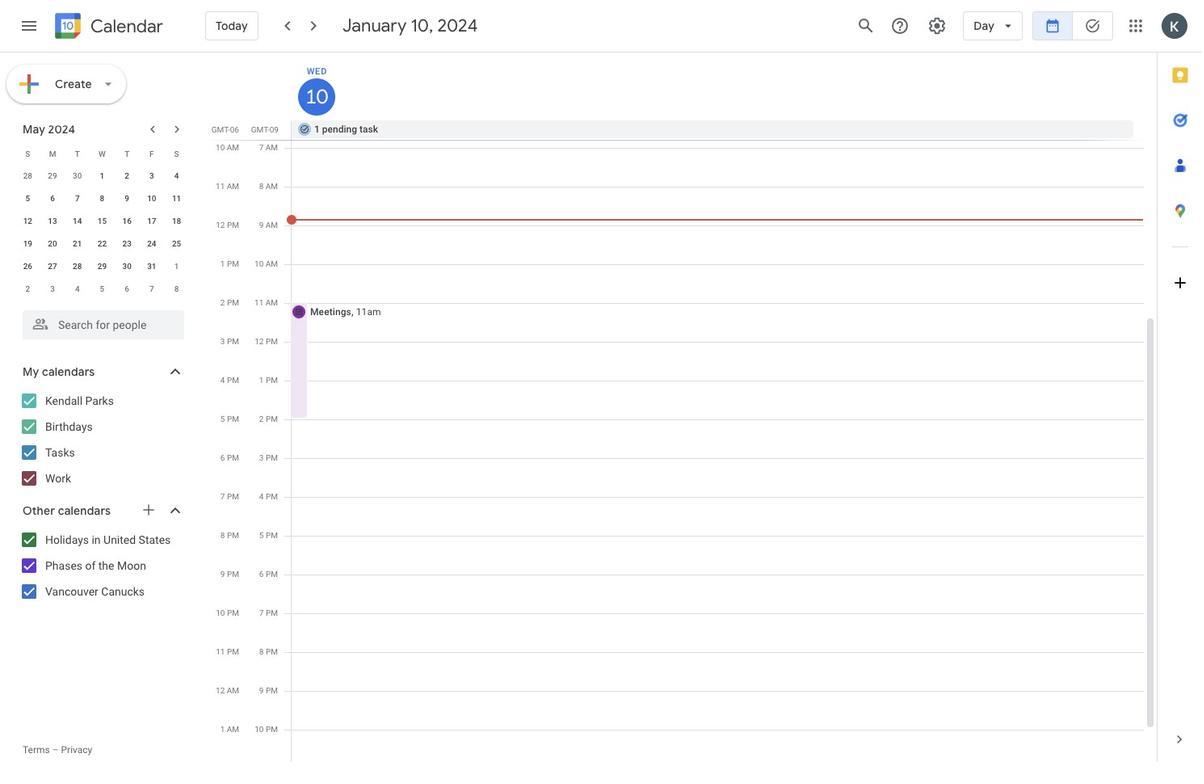 Task type: vqa. For each thing, say whether or not it's contained in the screenshot.
topmost "4 PM"
yes



Task type: locate. For each thing, give the bounding box(es) containing it.
row up june 5 element
[[15, 255, 189, 278]]

31
[[147, 262, 156, 271]]

add other calendars image
[[141, 502, 157, 518]]

8 down the june 1 element
[[174, 284, 179, 293]]

5 inside june 5 element
[[100, 284, 104, 293]]

row containing 2
[[15, 278, 189, 301]]

1 vertical spatial 28
[[73, 262, 82, 271]]

1 horizontal spatial 9 pm
[[259, 686, 278, 695]]

am down 9 am on the top of page
[[266, 259, 278, 268]]

9 up 16
[[125, 194, 129, 203]]

22 element
[[92, 234, 112, 254]]

gmt- left gmt-09
[[212, 125, 230, 134]]

26
[[23, 262, 32, 271]]

1 horizontal spatial 3 pm
[[259, 453, 278, 462]]

1 vertical spatial 6 pm
[[259, 570, 278, 579]]

0 vertical spatial 10 pm
[[216, 609, 239, 617]]

30 for april 30 element
[[73, 171, 82, 180]]

11am
[[356, 306, 381, 318]]

10 am down "gmt-06"
[[216, 143, 239, 152]]

14 element
[[68, 212, 87, 231]]

kendall parks
[[45, 394, 114, 407]]

1 horizontal spatial s
[[174, 149, 179, 158]]

1 horizontal spatial 12 pm
[[255, 337, 278, 346]]

row up 15
[[15, 187, 189, 210]]

1 vertical spatial 9 pm
[[259, 686, 278, 695]]

8
[[259, 182, 264, 191], [100, 194, 104, 203], [174, 284, 179, 293], [221, 531, 225, 540], [259, 647, 264, 656]]

8 pm right the states
[[221, 531, 239, 540]]

1 gmt- from the left
[[212, 125, 230, 134]]

1 horizontal spatial gmt-
[[251, 125, 270, 134]]

holidays in united states
[[45, 533, 171, 546]]

june 7 element
[[142, 280, 162, 299]]

2024 up m
[[48, 122, 75, 137]]

9 right 12 am
[[259, 686, 264, 695]]

1 horizontal spatial 28
[[73, 262, 82, 271]]

29
[[48, 171, 57, 180], [98, 262, 107, 271]]

0 horizontal spatial s
[[25, 149, 30, 158]]

0 horizontal spatial 5 pm
[[221, 415, 239, 423]]

Search for people text field
[[32, 310, 175, 339]]

0 vertical spatial 4 pm
[[221, 376, 239, 385]]

10 down 9 am on the top of page
[[255, 259, 264, 268]]

10 pm up 11 pm
[[216, 609, 239, 617]]

1 inside the june 1 element
[[174, 262, 179, 271]]

6 row from the top
[[15, 255, 189, 278]]

pm
[[227, 221, 239, 230], [227, 259, 239, 268], [227, 298, 239, 307], [227, 337, 239, 346], [266, 337, 278, 346], [227, 376, 239, 385], [266, 376, 278, 385], [227, 415, 239, 423], [266, 415, 278, 423], [227, 453, 239, 462], [266, 453, 278, 462], [227, 492, 239, 501], [266, 492, 278, 501], [227, 531, 239, 540], [266, 531, 278, 540], [227, 570, 239, 579], [266, 570, 278, 579], [227, 609, 239, 617], [266, 609, 278, 617], [227, 647, 239, 656], [266, 647, 278, 656], [266, 686, 278, 695], [266, 725, 278, 734]]

3
[[150, 171, 154, 180], [50, 284, 55, 293], [221, 337, 225, 346], [259, 453, 264, 462]]

tab list
[[1158, 53, 1203, 717]]

1 vertical spatial calendars
[[58, 503, 111, 518]]

row group containing 28
[[15, 165, 189, 301]]

8 pm
[[221, 531, 239, 540], [259, 647, 278, 656]]

7 pm
[[221, 492, 239, 501], [259, 609, 278, 617]]

30 right april 29 element
[[73, 171, 82, 180]]

1 vertical spatial 1 pm
[[259, 376, 278, 385]]

30 down 23 element
[[122, 262, 132, 271]]

my calendars
[[23, 364, 95, 379]]

9
[[125, 194, 129, 203], [259, 221, 264, 230], [221, 570, 225, 579], [259, 686, 264, 695]]

5 row from the top
[[15, 233, 189, 255]]

30 for 30 element
[[122, 262, 132, 271]]

states
[[139, 533, 171, 546]]

12 pm
[[216, 221, 239, 230], [255, 337, 278, 346]]

10 pm right "1 am"
[[255, 725, 278, 734]]

31 element
[[142, 257, 162, 276]]

2 row from the top
[[15, 165, 189, 187]]

12 am
[[216, 686, 239, 695]]

1 horizontal spatial 8 pm
[[259, 647, 278, 656]]

0 vertical spatial calendars
[[42, 364, 95, 379]]

1 horizontal spatial 4 pm
[[259, 492, 278, 501]]

17
[[147, 217, 156, 225]]

0 vertical spatial 2 pm
[[221, 298, 239, 307]]

10 pm
[[216, 609, 239, 617], [255, 725, 278, 734]]

1 vertical spatial 12 pm
[[255, 337, 278, 346]]

11 am
[[216, 182, 239, 191], [255, 298, 278, 307]]

s
[[25, 149, 30, 158], [174, 149, 179, 158]]

11 left the meetings
[[255, 298, 264, 307]]

0 vertical spatial 12 pm
[[216, 221, 239, 230]]

14
[[73, 217, 82, 225]]

1 horizontal spatial 30
[[122, 262, 132, 271]]

1 vertical spatial 29
[[98, 262, 107, 271]]

19
[[23, 239, 32, 248]]

28 left april 29 element
[[23, 171, 32, 180]]

8 up 9 am on the top of page
[[259, 182, 264, 191]]

1 vertical spatial 2024
[[48, 122, 75, 137]]

my
[[23, 364, 39, 379]]

gmt-09
[[251, 125, 279, 134]]

None search field
[[0, 304, 200, 339]]

1 horizontal spatial 2024
[[438, 15, 478, 37]]

9 am
[[259, 221, 278, 230]]

calendar heading
[[87, 15, 163, 38]]

calendars for other calendars
[[58, 503, 111, 518]]

1 horizontal spatial 1 pm
[[259, 376, 278, 385]]

create button
[[6, 65, 126, 103]]

row up april 30 element
[[15, 142, 189, 165]]

moon
[[117, 559, 146, 572]]

10 element
[[142, 189, 162, 209]]

calendars
[[42, 364, 95, 379], [58, 503, 111, 518]]

9 pm right 12 am
[[259, 686, 278, 695]]

june 5 element
[[92, 280, 112, 299]]

3 row from the top
[[15, 187, 189, 210]]

11 am left 8 am
[[216, 182, 239, 191]]

11
[[216, 182, 225, 191], [172, 194, 181, 203], [255, 298, 264, 307], [216, 647, 225, 656]]

9 pm
[[221, 570, 239, 579], [259, 686, 278, 695]]

0 horizontal spatial gmt-
[[212, 125, 230, 134]]

8 pm right 11 pm
[[259, 647, 278, 656]]

28 down '21' element
[[73, 262, 82, 271]]

4 row from the top
[[15, 210, 189, 233]]

10 up 17
[[147, 194, 156, 203]]

11 am left the meetings
[[255, 298, 278, 307]]

10 right "1 am"
[[255, 725, 264, 734]]

27 element
[[43, 257, 62, 276]]

0 horizontal spatial 30
[[73, 171, 82, 180]]

0 vertical spatial 1 pm
[[221, 259, 239, 268]]

united
[[103, 533, 136, 546]]

11 element
[[167, 189, 186, 209]]

1 pending task row
[[284, 120, 1157, 140]]

meetings
[[310, 306, 351, 318]]

0 horizontal spatial t
[[75, 149, 80, 158]]

11 up "18"
[[172, 194, 181, 203]]

28
[[23, 171, 32, 180], [73, 262, 82, 271]]

work
[[45, 472, 71, 485]]

30
[[73, 171, 82, 180], [122, 262, 132, 271]]

may 2024
[[23, 122, 75, 137]]

0 horizontal spatial 7 pm
[[221, 492, 239, 501]]

1 horizontal spatial t
[[125, 149, 129, 158]]

kendall
[[45, 394, 82, 407]]

29 down m
[[48, 171, 57, 180]]

1 t from the left
[[75, 149, 80, 158]]

0 horizontal spatial 4 pm
[[221, 376, 239, 385]]

8 right 11 pm
[[259, 647, 264, 656]]

10 grid
[[207, 53, 1157, 762]]

21
[[73, 239, 82, 248]]

1 pm
[[221, 259, 239, 268], [259, 376, 278, 385]]

wednesday, january 10, today element
[[298, 78, 335, 116]]

10 am down 9 am on the top of page
[[255, 259, 278, 268]]

0 horizontal spatial 28
[[23, 171, 32, 180]]

2024 right 10,
[[438, 15, 478, 37]]

12 element
[[18, 212, 37, 231]]

am
[[227, 143, 239, 152], [266, 143, 278, 152], [227, 182, 239, 191], [266, 182, 278, 191], [266, 221, 278, 230], [266, 259, 278, 268], [266, 298, 278, 307], [227, 686, 239, 695], [227, 725, 239, 734]]

t
[[75, 149, 80, 158], [125, 149, 129, 158]]

1
[[314, 124, 320, 135], [100, 171, 104, 180], [221, 259, 225, 268], [174, 262, 179, 271], [259, 376, 264, 385], [220, 725, 225, 734]]

29 inside april 29 element
[[48, 171, 57, 180]]

1 horizontal spatial 2 pm
[[259, 415, 278, 423]]

1 vertical spatial 5 pm
[[259, 531, 278, 540]]

0 horizontal spatial 6 pm
[[221, 453, 239, 462]]

april 28 element
[[18, 166, 37, 186]]

0 horizontal spatial 29
[[48, 171, 57, 180]]

1 row from the top
[[15, 142, 189, 165]]

13
[[48, 217, 57, 225]]

2 pm
[[221, 298, 239, 307], [259, 415, 278, 423]]

0 vertical spatial 6 pm
[[221, 453, 239, 462]]

0 vertical spatial 2024
[[438, 15, 478, 37]]

6
[[50, 194, 55, 203], [125, 284, 129, 293], [221, 453, 225, 462], [259, 570, 264, 579]]

t left f
[[125, 149, 129, 158]]

4
[[174, 171, 179, 180], [75, 284, 80, 293], [221, 376, 225, 385], [259, 492, 264, 501]]

21 element
[[68, 234, 87, 254]]

june 1 element
[[167, 257, 186, 276]]

0 horizontal spatial 9 pm
[[221, 570, 239, 579]]

0 vertical spatial 29
[[48, 171, 57, 180]]

parks
[[85, 394, 114, 407]]

row up '22'
[[15, 210, 189, 233]]

0 vertical spatial 28
[[23, 171, 32, 180]]

s up april 28 element
[[25, 149, 30, 158]]

7
[[259, 143, 264, 152], [75, 194, 80, 203], [150, 284, 154, 293], [221, 492, 225, 501], [259, 609, 264, 617]]

s right f
[[174, 149, 179, 158]]

1 horizontal spatial 29
[[98, 262, 107, 271]]

8 am
[[259, 182, 278, 191]]

1 vertical spatial 2 pm
[[259, 415, 278, 423]]

29 for april 29 element
[[48, 171, 57, 180]]

1 vertical spatial 11 am
[[255, 298, 278, 307]]

20 element
[[43, 234, 62, 254]]

7 row from the top
[[15, 278, 189, 301]]

1 vertical spatial 30
[[122, 262, 132, 271]]

10
[[305, 84, 327, 110], [216, 143, 225, 152], [147, 194, 156, 203], [255, 259, 264, 268], [216, 609, 225, 617], [255, 725, 264, 734]]

30 element
[[117, 257, 137, 276]]

row group
[[15, 165, 189, 301]]

row containing 19
[[15, 233, 189, 255]]

privacy
[[61, 744, 92, 756]]

gmt- for 09
[[251, 125, 270, 134]]

1 vertical spatial 8 pm
[[259, 647, 278, 656]]

row down 29 element at the top of page
[[15, 278, 189, 301]]

3 pm
[[221, 337, 239, 346], [259, 453, 278, 462]]

am left 8 am
[[227, 182, 239, 191]]

9 pm up 11 pm
[[221, 570, 239, 579]]

10,
[[411, 15, 433, 37]]

calendars up in at the left of page
[[58, 503, 111, 518]]

0 horizontal spatial 8 pm
[[221, 531, 239, 540]]

20
[[48, 239, 57, 248]]

1 vertical spatial 3 pm
[[259, 453, 278, 462]]

6 pm
[[221, 453, 239, 462], [259, 570, 278, 579]]

29 inside 29 element
[[98, 262, 107, 271]]

29 down 22 element
[[98, 262, 107, 271]]

0 horizontal spatial 10 pm
[[216, 609, 239, 617]]

gmt- up 7 am
[[251, 125, 270, 134]]

1 vertical spatial 10 pm
[[255, 725, 278, 734]]

1 horizontal spatial 5 pm
[[259, 531, 278, 540]]

phases
[[45, 559, 82, 572]]

0 vertical spatial 30
[[73, 171, 82, 180]]

wed 10
[[305, 66, 327, 110]]

may 2024 grid
[[15, 142, 189, 301]]

23 element
[[117, 234, 137, 254]]

2024
[[438, 15, 478, 37], [48, 122, 75, 137]]

23
[[122, 239, 132, 248]]

am down 8 am
[[266, 221, 278, 230]]

0 horizontal spatial 10 am
[[216, 143, 239, 152]]

12
[[23, 217, 32, 225], [216, 221, 225, 230], [255, 337, 264, 346], [216, 686, 225, 695]]

calendars up kendall on the bottom left of the page
[[42, 364, 95, 379]]

1 horizontal spatial 6 pm
[[259, 570, 278, 579]]

27
[[48, 262, 57, 271]]

0 horizontal spatial 2 pm
[[221, 298, 239, 307]]

2 s from the left
[[174, 149, 179, 158]]

10 down "wed"
[[305, 84, 327, 110]]

my calendars button
[[3, 359, 200, 385]]

1 horizontal spatial 7 pm
[[259, 609, 278, 617]]

1 horizontal spatial 10 am
[[255, 259, 278, 268]]

gmt- for 06
[[212, 125, 230, 134]]

row
[[15, 142, 189, 165], [15, 165, 189, 187], [15, 187, 189, 210], [15, 210, 189, 233], [15, 233, 189, 255], [15, 255, 189, 278], [15, 278, 189, 301]]

row containing 5
[[15, 187, 189, 210]]

10 inside row group
[[147, 194, 156, 203]]

2 gmt- from the left
[[251, 125, 270, 134]]

row down "w"
[[15, 165, 189, 187]]

0 vertical spatial 7 pm
[[221, 492, 239, 501]]

26 element
[[18, 257, 37, 276]]

row containing 28
[[15, 165, 189, 187]]

10 down "gmt-06"
[[216, 143, 225, 152]]

0 vertical spatial 3 pm
[[221, 337, 239, 346]]

terms – privacy
[[23, 744, 92, 756]]

t up april 30 element
[[75, 149, 80, 158]]

5
[[25, 194, 30, 203], [100, 284, 104, 293], [221, 415, 225, 423], [259, 531, 264, 540]]

row up 29 element at the top of page
[[15, 233, 189, 255]]

10 am
[[216, 143, 239, 152], [255, 259, 278, 268]]

gmt-
[[212, 125, 230, 134], [251, 125, 270, 134]]

0 horizontal spatial 11 am
[[216, 182, 239, 191]]



Task type: describe. For each thing, give the bounding box(es) containing it.
privacy link
[[61, 744, 92, 756]]

0 vertical spatial 10 am
[[216, 143, 239, 152]]

0 vertical spatial 8 pm
[[221, 531, 239, 540]]

calendar element
[[52, 10, 163, 45]]

row containing 26
[[15, 255, 189, 278]]

15
[[98, 217, 107, 225]]

10 inside wed 10
[[305, 84, 327, 110]]

other calendars
[[23, 503, 111, 518]]

day button
[[964, 6, 1023, 45]]

0 horizontal spatial 2024
[[48, 122, 75, 137]]

other calendars list
[[3, 527, 200, 605]]

25
[[172, 239, 181, 248]]

18 element
[[167, 212, 186, 231]]

task
[[360, 124, 378, 135]]

f
[[150, 149, 154, 158]]

birthdays
[[45, 420, 93, 433]]

create
[[55, 77, 92, 91]]

day
[[974, 19, 995, 33]]

calendar
[[91, 15, 163, 38]]

wed
[[307, 66, 327, 77]]

8 up 15
[[100, 194, 104, 203]]

11 pm
[[216, 647, 239, 656]]

8 right the states
[[221, 531, 225, 540]]

28 for april 28 element
[[23, 171, 32, 180]]

2 t from the left
[[125, 149, 129, 158]]

1 vertical spatial 4 pm
[[259, 492, 278, 501]]

7 am
[[259, 143, 278, 152]]

date_range
[[1045, 18, 1061, 34]]

13 element
[[43, 212, 62, 231]]

other calendars button
[[3, 498, 200, 524]]

june 2 element
[[18, 280, 37, 299]]

11 up 12 am
[[216, 647, 225, 656]]

of
[[85, 559, 96, 572]]

am up 9 am on the top of page
[[266, 182, 278, 191]]

1 s from the left
[[25, 149, 30, 158]]

other
[[23, 503, 55, 518]]

meetings , 11am
[[310, 306, 381, 318]]

8 inside "element"
[[174, 284, 179, 293]]

0 horizontal spatial 12 pm
[[216, 221, 239, 230]]

22
[[98, 239, 107, 248]]

19 element
[[18, 234, 37, 254]]

am down 09
[[266, 143, 278, 152]]

10 up 11 pm
[[216, 609, 225, 617]]

15 element
[[92, 212, 112, 231]]

16
[[122, 217, 132, 225]]

9 down 8 am
[[259, 221, 264, 230]]

am down 12 am
[[227, 725, 239, 734]]

11 inside row group
[[172, 194, 181, 203]]

24 element
[[142, 234, 162, 254]]

tasks
[[45, 446, 75, 459]]

vancouver canucks
[[45, 585, 145, 598]]

,
[[351, 306, 354, 318]]

1 pending task
[[314, 124, 378, 135]]

canucks
[[101, 585, 145, 598]]

task_alt button
[[1073, 6, 1114, 45]]

9 inside may 2024 grid
[[125, 194, 129, 203]]

09
[[270, 125, 279, 134]]

april 30 element
[[68, 166, 87, 186]]

29 element
[[92, 257, 112, 276]]

06
[[230, 125, 239, 134]]

row containing s
[[15, 142, 189, 165]]

date_range button
[[1033, 6, 1073, 45]]

terms
[[23, 744, 50, 756]]

am left the meetings
[[266, 298, 278, 307]]

28 element
[[68, 257, 87, 276]]

in
[[92, 533, 101, 546]]

june 8 element
[[167, 280, 186, 299]]

june 4 element
[[68, 280, 87, 299]]

main drawer image
[[19, 16, 39, 36]]

28 for 28 element
[[73, 262, 82, 271]]

1 inside button
[[314, 124, 320, 135]]

1 vertical spatial 10 am
[[255, 259, 278, 268]]

task_alt
[[1085, 18, 1101, 34]]

0 horizontal spatial 3 pm
[[221, 337, 239, 346]]

17 element
[[142, 212, 162, 231]]

29 for 29 element at the top of page
[[98, 262, 107, 271]]

vancouver
[[45, 585, 98, 598]]

–
[[52, 744, 59, 756]]

w
[[99, 149, 106, 158]]

m
[[49, 149, 56, 158]]

january 10, 2024
[[342, 15, 478, 37]]

settings menu image
[[928, 16, 947, 36]]

may
[[23, 122, 45, 137]]

am down "06"
[[227, 143, 239, 152]]

1 am
[[220, 725, 239, 734]]

0 vertical spatial 11 am
[[216, 182, 239, 191]]

calendars for my calendars
[[42, 364, 95, 379]]

1 horizontal spatial 11 am
[[255, 298, 278, 307]]

0 vertical spatial 9 pm
[[221, 570, 239, 579]]

terms link
[[23, 744, 50, 756]]

0 horizontal spatial 1 pm
[[221, 259, 239, 268]]

am up "1 am"
[[227, 686, 239, 695]]

pending
[[322, 124, 357, 135]]

12 inside row group
[[23, 217, 32, 225]]

phases of the moon
[[45, 559, 146, 572]]

january
[[342, 15, 407, 37]]

9 up 11 pm
[[221, 570, 225, 579]]

row containing 12
[[15, 210, 189, 233]]

the
[[98, 559, 114, 572]]

24
[[147, 239, 156, 248]]

today button
[[205, 6, 258, 45]]

0 vertical spatial 5 pm
[[221, 415, 239, 423]]

april 29 element
[[43, 166, 62, 186]]

june 3 element
[[43, 280, 62, 299]]

1 pending task button
[[292, 120, 1134, 138]]

11 right 11 element
[[216, 182, 225, 191]]

my calendars list
[[3, 388, 200, 491]]

18
[[172, 217, 181, 225]]

today
[[216, 19, 248, 33]]

holidays
[[45, 533, 89, 546]]

1 vertical spatial 7 pm
[[259, 609, 278, 617]]

gmt-06
[[212, 125, 239, 134]]

1 horizontal spatial 10 pm
[[255, 725, 278, 734]]

16 element
[[117, 212, 137, 231]]

june 6 element
[[117, 280, 137, 299]]

25 element
[[167, 234, 186, 254]]



